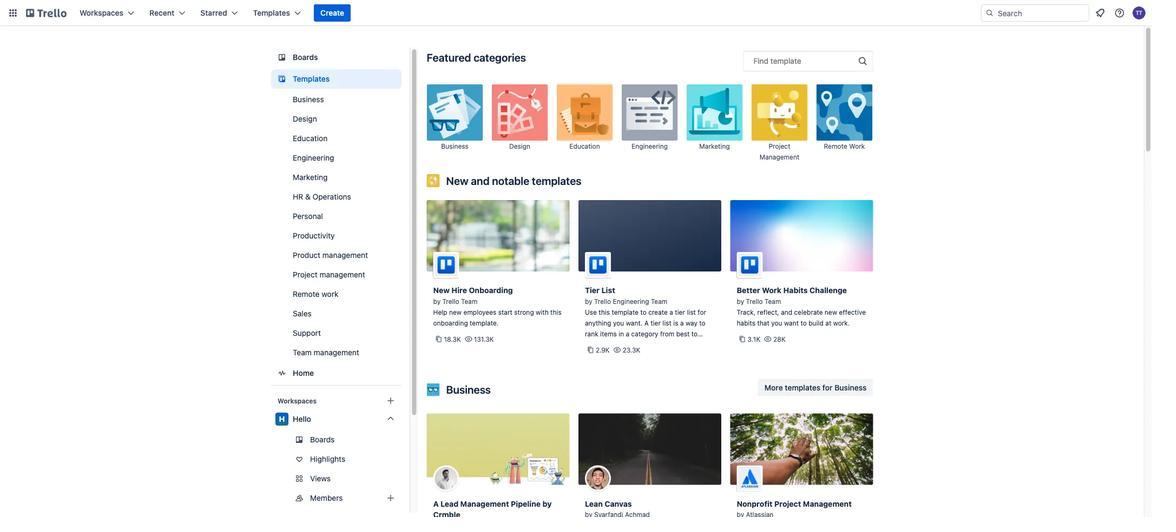 Task type: locate. For each thing, give the bounding box(es) containing it.
1 vertical spatial marketing link
[[271, 169, 401, 186]]

by
[[433, 298, 441, 305], [585, 298, 593, 305], [737, 298, 744, 305], [543, 500, 552, 509]]

forward image
[[399, 473, 412, 486], [399, 492, 412, 505], [399, 511, 412, 517]]

notable
[[492, 174, 530, 187]]

0 horizontal spatial trello team image
[[433, 252, 459, 278]]

work down "remote work icon"
[[849, 143, 865, 150]]

is
[[674, 319, 679, 327]]

team up create
[[651, 298, 668, 305]]

0 vertical spatial a
[[645, 319, 649, 327]]

0 vertical spatial workspaces
[[80, 8, 123, 17]]

1 vertical spatial and
[[781, 309, 793, 316]]

boards link
[[271, 48, 401, 67], [271, 431, 401, 449]]

marketing link
[[687, 84, 743, 162], [271, 169, 401, 186]]

tier
[[675, 309, 685, 316], [651, 319, 661, 327]]

1 vertical spatial project management
[[293, 270, 365, 279]]

0 horizontal spatial list
[[663, 319, 672, 327]]

design down design icon
[[509, 143, 530, 150]]

team down work
[[765, 298, 781, 305]]

you inside "tier list by trello engineering team use this template to create a tier list for anything you want. a tier list is a way to rank items in a category from best to worst. this could be: best nba players, goat'd pasta dishes, and tastiest fast food joints."
[[613, 319, 624, 327]]

1 horizontal spatial remote work link
[[817, 84, 873, 162]]

0 horizontal spatial project management link
[[271, 266, 401, 284]]

0 vertical spatial a
[[670, 309, 673, 316]]

engineering icon image
[[622, 84, 678, 141]]

you right that
[[771, 319, 782, 327]]

members
[[310, 494, 343, 503]]

trello team image up hire
[[433, 252, 459, 278]]

0 vertical spatial templates
[[253, 8, 290, 17]]

1 horizontal spatial management
[[803, 500, 852, 509]]

0 vertical spatial work
[[849, 143, 865, 150]]

marketing link for left engineering link
[[271, 169, 401, 186]]

1 vertical spatial boards
[[310, 435, 334, 444]]

more
[[765, 383, 783, 392]]

0 horizontal spatial for
[[698, 309, 706, 316]]

create button
[[314, 4, 351, 22]]

business link
[[427, 84, 483, 162], [271, 91, 401, 108]]

0 horizontal spatial best
[[651, 341, 664, 349]]

remote
[[824, 143, 848, 150], [293, 290, 319, 299]]

0 horizontal spatial management
[[460, 500, 509, 509]]

by inside 'new hire onboarding by trello team help new employees start strong with this onboarding template.'
[[433, 298, 441, 305]]

2 horizontal spatial trello
[[746, 298, 763, 305]]

0 horizontal spatial remote work
[[293, 290, 338, 299]]

business inside button
[[835, 383, 867, 392]]

0 horizontal spatial design
[[293, 114, 317, 123]]

to up players,
[[692, 330, 698, 338]]

engineering up &
[[293, 153, 334, 162]]

trello down list
[[594, 298, 611, 305]]

business icon image
[[427, 84, 483, 141], [427, 383, 440, 396]]

and up want
[[781, 309, 793, 316]]

board image
[[275, 51, 288, 64]]

project management icon image
[[752, 84, 808, 141]]

1 you from the left
[[613, 319, 624, 327]]

tier down create
[[651, 319, 661, 327]]

business link for left engineering link 'education' link design link
[[271, 91, 401, 108]]

2 horizontal spatial a
[[680, 319, 684, 327]]

boards right the board "image"
[[293, 53, 318, 62]]

find
[[754, 57, 769, 65]]

templates right template board icon
[[293, 74, 330, 83]]

by up "help"
[[433, 298, 441, 305]]

forward image right add icon
[[399, 492, 412, 505]]

1 vertical spatial forward image
[[399, 492, 412, 505]]

0 vertical spatial remote work link
[[817, 84, 873, 162]]

challenge
[[810, 286, 847, 295]]

design icon image
[[492, 84, 548, 141]]

engineering up want.
[[613, 298, 649, 305]]

0 horizontal spatial marketing
[[293, 173, 327, 182]]

templates right "more"
[[785, 383, 821, 392]]

help
[[433, 309, 447, 316]]

1 horizontal spatial work
[[849, 143, 865, 150]]

forward image left crmble
[[399, 511, 412, 517]]

1 trello team image from the left
[[433, 252, 459, 278]]

to
[[641, 309, 647, 316], [699, 319, 706, 327], [801, 319, 807, 327], [692, 330, 698, 338]]

create
[[649, 309, 668, 316]]

project right nonprofit
[[775, 500, 801, 509]]

1 trello from the left
[[442, 298, 459, 305]]

0 horizontal spatial trello
[[442, 298, 459, 305]]

trello inside 'new hire onboarding by trello team help new employees start strong with this onboarding template.'
[[442, 298, 459, 305]]

1 horizontal spatial templates
[[785, 383, 821, 392]]

best right be:
[[651, 341, 664, 349]]

0 horizontal spatial this
[[551, 309, 562, 316]]

1 horizontal spatial you
[[771, 319, 782, 327]]

1 vertical spatial remote work
[[293, 290, 338, 299]]

template right find
[[771, 57, 801, 65]]

1 horizontal spatial a
[[670, 309, 673, 316]]

sales link
[[271, 305, 401, 323]]

1 new from the left
[[449, 309, 462, 316]]

1 horizontal spatial remote
[[824, 143, 848, 150]]

trello engineering team image
[[585, 252, 611, 278]]

templates right notable
[[532, 174, 582, 187]]

trello team image
[[433, 252, 459, 278], [737, 252, 763, 278]]

management down "product management" link at the left
[[319, 270, 365, 279]]

1 vertical spatial new
[[433, 286, 450, 295]]

hr & operations
[[293, 192, 351, 201]]

find template
[[754, 57, 801, 65]]

items
[[600, 330, 617, 338]]

management down project management icon at the top
[[760, 153, 800, 161]]

new left notable
[[446, 174, 469, 187]]

1 vertical spatial business icon image
[[427, 383, 440, 396]]

1 vertical spatial workspaces
[[277, 397, 316, 405]]

1 horizontal spatial design link
[[492, 84, 548, 162]]

design
[[293, 114, 317, 123], [509, 143, 530, 150]]

marketing link for right engineering link
[[687, 84, 743, 162]]

management inside a lead management pipeline by crmble
[[460, 500, 509, 509]]

1 horizontal spatial education
[[570, 143, 600, 150]]

remote work up sales
[[293, 290, 338, 299]]

1 horizontal spatial trello
[[594, 298, 611, 305]]

this inside "tier list by trello engineering team use this template to create a tier list for anything you want. a tier list is a way to rank items in a category from best to worst. this could be: best nba players, goat'd pasta dishes, and tastiest fast food joints."
[[599, 309, 610, 316]]

1 management from the left
[[460, 500, 509, 509]]

a right is
[[680, 319, 684, 327]]

1 horizontal spatial marketing link
[[687, 84, 743, 162]]

product
[[293, 251, 320, 260]]

0 horizontal spatial workspaces
[[80, 8, 123, 17]]

0 vertical spatial forward image
[[399, 473, 412, 486]]

back to home image
[[26, 4, 67, 22]]

0 horizontal spatial education
[[293, 134, 327, 143]]

1 vertical spatial marketing
[[293, 173, 327, 182]]

2 vertical spatial forward image
[[399, 511, 412, 517]]

1 vertical spatial project
[[293, 270, 317, 279]]

and left notable
[[471, 174, 490, 187]]

canvas
[[605, 500, 632, 509]]

project management
[[760, 143, 800, 161], [293, 270, 365, 279]]

0 horizontal spatial education link
[[271, 130, 401, 147]]

and
[[471, 174, 490, 187], [781, 309, 793, 316], [652, 352, 664, 359]]

engineering inside "tier list by trello engineering team use this template to create a tier list for anything you want. a tier list is a way to rank items in a category from best to worst. this could be: best nba players, goat'd pasta dishes, and tastiest fast food joints."
[[613, 298, 649, 305]]

marketing down marketing icon
[[699, 143, 730, 150]]

0 horizontal spatial remote
[[293, 290, 319, 299]]

engineering down engineering icon
[[632, 143, 668, 150]]

for right "more"
[[823, 383, 833, 392]]

want
[[784, 319, 799, 327]]

0 vertical spatial remote
[[824, 143, 848, 150]]

0 horizontal spatial new
[[449, 309, 462, 316]]

by right pipeline at the left bottom of page
[[543, 500, 552, 509]]

2 new from the left
[[825, 309, 837, 316]]

design link
[[492, 84, 548, 162], [271, 110, 401, 128]]

boards
[[293, 53, 318, 62], [310, 435, 334, 444]]

1 vertical spatial template
[[612, 309, 639, 316]]

way
[[686, 319, 698, 327]]

engineering link
[[622, 84, 678, 162], [271, 149, 401, 167]]

1 vertical spatial remote
[[293, 290, 319, 299]]

education link
[[557, 84, 613, 162], [271, 130, 401, 147]]

2 you from the left
[[771, 319, 782, 327]]

starred
[[200, 8, 227, 17]]

1 horizontal spatial business link
[[427, 84, 483, 162]]

2 boards link from the top
[[271, 431, 401, 449]]

template inside "tier list by trello engineering team use this template to create a tier list for anything you want. a tier list is a way to rank items in a category from best to worst. this could be: best nba players, goat'd pasta dishes, and tastiest fast food joints."
[[612, 309, 639, 316]]

new
[[449, 309, 462, 316], [825, 309, 837, 316]]

boards link up highlights link
[[271, 431, 401, 449]]

1 horizontal spatial trello team image
[[737, 252, 763, 278]]

by up use
[[585, 298, 593, 305]]

team down support
[[293, 348, 311, 357]]

search image
[[986, 9, 994, 17]]

featured categories
[[427, 51, 526, 64]]

2 vertical spatial project
[[775, 500, 801, 509]]

1 vertical spatial for
[[823, 383, 833, 392]]

0 vertical spatial new
[[446, 174, 469, 187]]

0 horizontal spatial you
[[613, 319, 624, 327]]

list
[[687, 309, 696, 316], [663, 319, 672, 327]]

1 vertical spatial a
[[433, 500, 439, 509]]

boards link for home
[[271, 48, 401, 67]]

1 forward image from the top
[[399, 473, 412, 486]]

highlights link
[[271, 451, 401, 468]]

more templates for business button
[[758, 379, 873, 396]]

this right with
[[551, 309, 562, 316]]

2 trello team image from the left
[[737, 252, 763, 278]]

18.3k
[[444, 336, 461, 343]]

project
[[769, 143, 791, 150], [293, 270, 317, 279], [775, 500, 801, 509]]

boards link for views
[[271, 431, 401, 449]]

team down hire
[[461, 298, 478, 305]]

operations
[[312, 192, 351, 201]]

list up way
[[687, 309, 696, 316]]

you
[[613, 319, 624, 327], [771, 319, 782, 327]]

1 horizontal spatial list
[[687, 309, 696, 316]]

1 horizontal spatial templates
[[293, 74, 330, 83]]

1 vertical spatial templates
[[293, 74, 330, 83]]

you inside better work habits challenge by trello team track, reflect, and celebrate new effective habits that you want to build at work.
[[771, 319, 782, 327]]

a left lead
[[433, 500, 439, 509]]

2 management from the left
[[803, 500, 852, 509]]

a inside "tier list by trello engineering team use this template to create a tier list for anything you want. a tier list is a way to rank items in a category from best to worst. this could be: best nba players, goat'd pasta dishes, and tastiest fast food joints."
[[645, 319, 649, 327]]

trello team image up better
[[737, 252, 763, 278]]

0 notifications image
[[1094, 6, 1107, 19]]

remote up sales
[[293, 290, 319, 299]]

a right create
[[670, 309, 673, 316]]

forward image left toni, founder @ crmble image
[[399, 473, 412, 486]]

project down project management icon at the top
[[769, 143, 791, 150]]

boards link up templates link
[[271, 48, 401, 67]]

home link
[[271, 364, 401, 383]]

project management down project management icon at the top
[[760, 143, 800, 161]]

2 vertical spatial engineering
[[613, 298, 649, 305]]

0 horizontal spatial and
[[471, 174, 490, 187]]

to down celebrate on the bottom of the page
[[801, 319, 807, 327]]

lean canvas
[[585, 500, 632, 509]]

2 vertical spatial and
[[652, 352, 664, 359]]

by inside a lead management pipeline by crmble
[[543, 500, 552, 509]]

1 vertical spatial tier
[[651, 319, 661, 327]]

1 vertical spatial remote work link
[[271, 286, 401, 303]]

0 horizontal spatial a
[[433, 500, 439, 509]]

project management down product management
[[293, 270, 365, 279]]

work up sales link
[[321, 290, 338, 299]]

2 horizontal spatial and
[[781, 309, 793, 316]]

start
[[498, 309, 513, 316]]

2 forward image from the top
[[399, 492, 412, 505]]

1 horizontal spatial tier
[[675, 309, 685, 316]]

0 horizontal spatial templates
[[253, 8, 290, 17]]

new inside 'new hire onboarding by trello team help new employees start strong with this onboarding template.'
[[449, 309, 462, 316]]

trello team image for new
[[433, 252, 459, 278]]

remote down "remote work icon"
[[824, 143, 848, 150]]

for up players,
[[698, 309, 706, 316]]

0 vertical spatial business icon image
[[427, 84, 483, 141]]

1 horizontal spatial new
[[825, 309, 837, 316]]

0 vertical spatial project management link
[[752, 84, 808, 162]]

list left is
[[663, 319, 672, 327]]

and right dishes,
[[652, 352, 664, 359]]

2.9k
[[596, 346, 610, 354]]

templates button
[[247, 4, 307, 22]]

1 horizontal spatial engineering link
[[622, 84, 678, 162]]

to up want.
[[641, 309, 647, 316]]

team
[[461, 298, 478, 305], [651, 298, 668, 305], [765, 298, 781, 305], [293, 348, 311, 357]]

2 vertical spatial a
[[626, 330, 630, 338]]

tier up is
[[675, 309, 685, 316]]

template up want.
[[612, 309, 639, 316]]

3 trello from the left
[[746, 298, 763, 305]]

1 horizontal spatial a
[[645, 319, 649, 327]]

1 business icon image from the top
[[427, 84, 483, 141]]

0 horizontal spatial marketing link
[[271, 169, 401, 186]]

new up the at
[[825, 309, 837, 316]]

work
[[849, 143, 865, 150], [321, 290, 338, 299]]

productivity link
[[271, 227, 401, 245]]

this up anything
[[599, 309, 610, 316]]

trello down hire
[[442, 298, 459, 305]]

1 vertical spatial work
[[321, 290, 338, 299]]

remote work down "remote work icon"
[[824, 143, 865, 150]]

a right in
[[626, 330, 630, 338]]

new for new and notable templates
[[446, 174, 469, 187]]

management for project
[[803, 500, 852, 509]]

you up in
[[613, 319, 624, 327]]

new up onboarding
[[449, 309, 462, 316]]

design down templates link
[[293, 114, 317, 123]]

management
[[760, 153, 800, 161], [322, 251, 368, 260], [319, 270, 365, 279], [313, 348, 359, 357]]

templates
[[253, 8, 290, 17], [293, 74, 330, 83]]

celebrate
[[794, 309, 823, 316]]

2 trello from the left
[[594, 298, 611, 305]]

a lead management pipeline by crmble
[[433, 500, 552, 517]]

syarfandi achmad image
[[585, 466, 611, 492]]

remote work icon image
[[817, 84, 873, 141]]

team inside 'new hire onboarding by trello team help new employees start strong with this onboarding template.'
[[461, 298, 478, 305]]

trello down better
[[746, 298, 763, 305]]

templates up the board "image"
[[253, 8, 290, 17]]

for inside "tier list by trello engineering team use this template to create a tier list for anything you want. a tier list is a way to rank items in a category from best to worst. this could be: best nba players, goat'd pasta dishes, and tastiest fast food joints."
[[698, 309, 706, 316]]

new left hire
[[433, 286, 450, 295]]

pasta
[[610, 352, 627, 359]]

in
[[619, 330, 624, 338]]

0 vertical spatial engineering
[[632, 143, 668, 150]]

forward image inside views link
[[399, 473, 412, 486]]

best down is
[[676, 330, 690, 338]]

template inside field
[[771, 57, 801, 65]]

1 vertical spatial list
[[663, 319, 672, 327]]

0 horizontal spatial template
[[612, 309, 639, 316]]

1 this from the left
[[551, 309, 562, 316]]

project management link
[[752, 84, 808, 162], [271, 266, 401, 284]]

management down productivity link
[[322, 251, 368, 260]]

0 vertical spatial remote work
[[824, 143, 865, 150]]

product management
[[293, 251, 368, 260]]

management down 'support' link
[[313, 348, 359, 357]]

1 horizontal spatial this
[[599, 309, 610, 316]]

0 vertical spatial best
[[676, 330, 690, 338]]

by up track,
[[737, 298, 744, 305]]

boards up highlights
[[310, 435, 334, 444]]

a up category
[[645, 319, 649, 327]]

1 vertical spatial design
[[509, 143, 530, 150]]

project down product
[[293, 270, 317, 279]]

0 vertical spatial marketing link
[[687, 84, 743, 162]]

highlights
[[310, 455, 345, 464]]

1 boards link from the top
[[271, 48, 401, 67]]

trello team image for better
[[737, 252, 763, 278]]

1 horizontal spatial education link
[[557, 84, 613, 162]]

home image
[[275, 367, 288, 380]]

0 horizontal spatial tier
[[651, 319, 661, 327]]

2 this from the left
[[599, 309, 610, 316]]

new inside 'new hire onboarding by trello team help new employees start strong with this onboarding template.'
[[433, 286, 450, 295]]

education
[[293, 134, 327, 143], [570, 143, 600, 150]]

onboarding
[[433, 319, 468, 327]]

Find template field
[[743, 51, 873, 71]]

3 forward image from the top
[[399, 511, 412, 517]]

0 vertical spatial tier
[[675, 309, 685, 316]]

workspaces
[[80, 8, 123, 17], [277, 397, 316, 405]]

hello
[[293, 415, 311, 424]]

marketing up &
[[293, 173, 327, 182]]

and inside better work habits challenge by trello team track, reflect, and celebrate new effective habits that you want to build at work.
[[781, 309, 793, 316]]



Task type: vqa. For each thing, say whether or not it's contained in the screenshot.
checkbox
no



Task type: describe. For each thing, give the bounding box(es) containing it.
lean
[[585, 500, 603, 509]]

players,
[[681, 341, 705, 349]]

0 vertical spatial and
[[471, 174, 490, 187]]

tastiest
[[666, 352, 688, 359]]

to inside better work habits challenge by trello team track, reflect, and celebrate new effective habits that you want to build at work.
[[801, 319, 807, 327]]

workspaces button
[[73, 4, 141, 22]]

team inside better work habits challenge by trello team track, reflect, and celebrate new effective habits that you want to build at work.
[[765, 298, 781, 305]]

templates link
[[271, 69, 401, 89]]

toni, founder @ crmble image
[[433, 466, 459, 492]]

use
[[585, 309, 597, 316]]

0 horizontal spatial engineering link
[[271, 149, 401, 167]]

primary element
[[0, 0, 1152, 26]]

1 vertical spatial best
[[651, 341, 664, 349]]

design link for left engineering link 'education' link
[[271, 110, 401, 128]]

0 vertical spatial list
[[687, 309, 696, 316]]

build
[[809, 319, 824, 327]]

hr & operations link
[[271, 188, 401, 206]]

sales
[[293, 309, 311, 318]]

0 horizontal spatial project management
[[293, 270, 365, 279]]

pipeline
[[511, 500, 541, 509]]

0 vertical spatial templates
[[532, 174, 582, 187]]

work.
[[833, 319, 850, 327]]

terry turtle (terryturtle) image
[[1133, 6, 1146, 19]]

views
[[310, 474, 331, 483]]

open information menu image
[[1114, 8, 1125, 18]]

for inside button
[[823, 383, 833, 392]]

team management
[[293, 348, 359, 357]]

nonprofit project management link
[[730, 414, 873, 517]]

hr
[[293, 192, 303, 201]]

Search field
[[994, 5, 1089, 21]]

habits
[[784, 286, 808, 295]]

productivity
[[293, 231, 335, 240]]

new for new hire onboarding by trello team help new employees start strong with this onboarding template.
[[433, 286, 450, 295]]

trello inside better work habits challenge by trello team track, reflect, and celebrate new effective habits that you want to build at work.
[[746, 298, 763, 305]]

add image
[[384, 492, 397, 505]]

worst.
[[585, 341, 604, 349]]

management inside 'link'
[[313, 348, 359, 357]]

tier list by trello engineering team use this template to create a tier list for anything you want. a tier list is a way to rank items in a category from best to worst. this could be: best nba players, goat'd pasta dishes, and tastiest fast food joints.
[[585, 286, 706, 370]]

templates inside button
[[785, 383, 821, 392]]

template.
[[470, 319, 499, 327]]

new inside better work habits challenge by trello team track, reflect, and celebrate new effective habits that you want to build at work.
[[825, 309, 837, 316]]

category
[[631, 330, 659, 338]]

this inside 'new hire onboarding by trello team help new employees start strong with this onboarding template.'
[[551, 309, 562, 316]]

marketing icon image
[[687, 84, 743, 141]]

fast
[[690, 352, 702, 359]]

&
[[305, 192, 310, 201]]

food
[[585, 363, 599, 370]]

habits
[[737, 319, 756, 327]]

new and notable templates
[[446, 174, 582, 187]]

crmble
[[433, 510, 461, 517]]

from
[[660, 330, 675, 338]]

nonprofit
[[737, 500, 773, 509]]

hire
[[452, 286, 467, 295]]

and inside "tier list by trello engineering team use this template to create a tier list for anything you want. a tier list is a way to rank items in a category from best to worst. this could be: best nba players, goat'd pasta dishes, and tastiest fast food joints."
[[652, 352, 664, 359]]

business link for 'education' link related to right engineering link's design link
[[427, 84, 483, 162]]

want.
[[626, 319, 643, 327]]

boards for home
[[293, 53, 318, 62]]

new hire onboarding by trello team help new employees start strong with this onboarding template.
[[433, 286, 562, 327]]

support
[[293, 329, 321, 338]]

list
[[602, 286, 615, 295]]

2 business icon image from the top
[[427, 383, 440, 396]]

a lead management pipeline by crmble link
[[427, 414, 570, 517]]

anything
[[585, 319, 611, 327]]

members link
[[271, 490, 412, 507]]

1 horizontal spatial remote work
[[824, 143, 865, 150]]

recent button
[[143, 4, 192, 22]]

track,
[[737, 309, 756, 316]]

h
[[279, 415, 285, 424]]

1 vertical spatial project management link
[[271, 266, 401, 284]]

effective
[[839, 309, 866, 316]]

0 vertical spatial project management
[[760, 143, 800, 161]]

forward image inside members link
[[399, 492, 412, 505]]

by inside "tier list by trello engineering team use this template to create a tier list for anything you want. a tier list is a way to rank items in a category from best to worst. this could be: best nba players, goat'd pasta dishes, and tastiest fast food joints."
[[585, 298, 593, 305]]

nba
[[666, 341, 679, 349]]

rank
[[585, 330, 598, 338]]

categories
[[474, 51, 526, 64]]

education link for right engineering link
[[557, 84, 613, 162]]

0 horizontal spatial remote work link
[[271, 286, 401, 303]]

template board image
[[275, 73, 288, 86]]

1 horizontal spatial design
[[509, 143, 530, 150]]

management for lead
[[460, 500, 509, 509]]

lead
[[441, 500, 459, 509]]

home
[[293, 369, 314, 378]]

be:
[[639, 341, 649, 349]]

workspaces inside dropdown button
[[80, 8, 123, 17]]

team management link
[[271, 344, 401, 362]]

with
[[536, 309, 549, 316]]

personal
[[293, 212, 323, 221]]

create
[[320, 8, 344, 17]]

recent
[[149, 8, 174, 17]]

team inside "tier list by trello engineering team use this template to create a tier list for anything you want. a tier list is a way to rank items in a category from best to worst. this could be: best nba players, goat'd pasta dishes, and tastiest fast food joints."
[[651, 298, 668, 305]]

by inside better work habits challenge by trello team track, reflect, and celebrate new effective habits that you want to build at work.
[[737, 298, 744, 305]]

reflect,
[[758, 309, 779, 316]]

templates inside dropdown button
[[253, 8, 290, 17]]

1 horizontal spatial best
[[676, 330, 690, 338]]

nonprofit project management
[[737, 500, 852, 509]]

a inside a lead management pipeline by crmble
[[433, 500, 439, 509]]

create a workspace image
[[384, 395, 397, 408]]

0 vertical spatial design
[[293, 114, 317, 123]]

could
[[621, 341, 637, 349]]

better
[[737, 286, 760, 295]]

joints.
[[601, 363, 619, 370]]

1 horizontal spatial marketing
[[699, 143, 730, 150]]

employees
[[464, 309, 497, 316]]

team inside 'link'
[[293, 348, 311, 357]]

that
[[757, 319, 770, 327]]

atlassian image
[[737, 466, 763, 492]]

better work habits challenge by trello team track, reflect, and celebrate new effective habits that you want to build at work.
[[737, 286, 866, 327]]

onboarding
[[469, 286, 513, 295]]

design link for 'education' link related to right engineering link
[[492, 84, 548, 162]]

views link
[[271, 470, 412, 488]]

at
[[826, 319, 832, 327]]

featured
[[427, 51, 471, 64]]

1 horizontal spatial workspaces
[[277, 397, 316, 405]]

boards for views
[[310, 435, 334, 444]]

goat'd
[[585, 352, 608, 359]]

3.1k
[[748, 336, 761, 343]]

work
[[762, 286, 782, 295]]

more templates for business
[[765, 383, 867, 392]]

0 vertical spatial project
[[769, 143, 791, 150]]

1 horizontal spatial project management link
[[752, 84, 808, 162]]

education link for left engineering link
[[271, 130, 401, 147]]

23.3k
[[623, 346, 641, 354]]

to right way
[[699, 319, 706, 327]]

1 vertical spatial engineering
[[293, 153, 334, 162]]

0 horizontal spatial work
[[321, 290, 338, 299]]

starred button
[[194, 4, 244, 22]]

trello inside "tier list by trello engineering team use this template to create a tier list for anything you want. a tier list is a way to rank items in a category from best to worst. this could be: best nba players, goat'd pasta dishes, and tastiest fast food joints."
[[594, 298, 611, 305]]

this
[[606, 341, 619, 349]]

131.3k
[[474, 336, 494, 343]]

support link
[[271, 325, 401, 342]]

education icon image
[[557, 84, 613, 141]]



